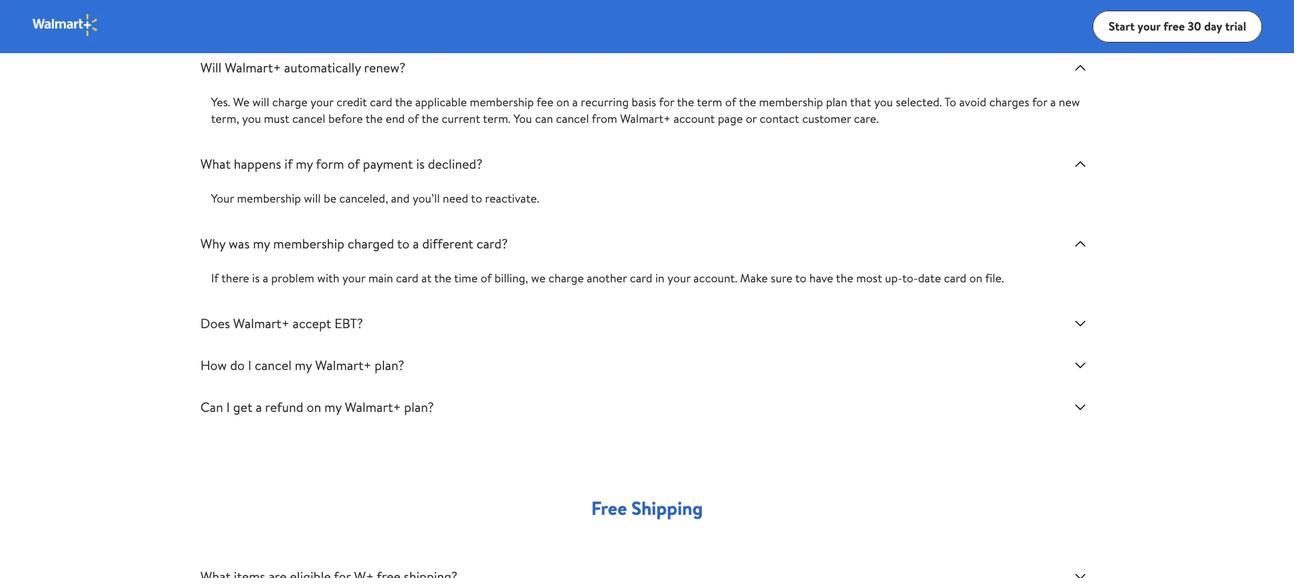 Task type: locate. For each thing, give the bounding box(es) containing it.
before
[[328, 110, 363, 127]]

0 horizontal spatial for
[[659, 94, 674, 110]]

is right there
[[252, 270, 260, 286]]

on right refund
[[307, 398, 321, 416]]

0 vertical spatial plan?
[[375, 356, 404, 374]]

1 horizontal spatial to
[[471, 190, 482, 207]]

another
[[587, 270, 627, 286]]

customer
[[802, 110, 851, 127]]

your
[[1138, 18, 1161, 34], [310, 94, 334, 110], [342, 270, 365, 286], [667, 270, 691, 286]]

cancel right can
[[556, 110, 589, 127]]

2 horizontal spatial on
[[969, 270, 983, 286]]

account
[[674, 110, 715, 127]]

on left 'file.'
[[969, 270, 983, 286]]

to-
[[902, 270, 918, 286]]

1 vertical spatial charge
[[548, 270, 584, 286]]

the left term
[[677, 94, 694, 110]]

of
[[725, 94, 736, 110], [408, 110, 419, 127], [347, 155, 360, 173], [481, 270, 492, 286]]

0 horizontal spatial to
[[397, 235, 410, 253]]

will left be
[[304, 190, 321, 207]]

term.
[[483, 110, 511, 127]]

2 vertical spatial on
[[307, 398, 321, 416]]

card?
[[477, 235, 508, 253]]

your left credit
[[310, 94, 334, 110]]

cancel right do
[[255, 356, 292, 374]]

card left at
[[396, 270, 419, 286]]

1 horizontal spatial for
[[1032, 94, 1048, 110]]

1 vertical spatial on
[[969, 270, 983, 286]]

1 horizontal spatial i
[[248, 356, 252, 374]]

0 vertical spatial will
[[252, 94, 269, 110]]

for right basis
[[659, 94, 674, 110]]

the left applicable
[[395, 94, 412, 110]]

0 horizontal spatial will
[[252, 94, 269, 110]]

0 vertical spatial on
[[556, 94, 569, 110]]

need
[[443, 190, 468, 207]]

on
[[556, 94, 569, 110], [969, 270, 983, 286], [307, 398, 321, 416]]

plan?
[[375, 356, 404, 374], [404, 398, 434, 416]]

0 horizontal spatial charge
[[272, 94, 308, 110]]

0 horizontal spatial on
[[307, 398, 321, 416]]

does walmart+ accept ebt? image
[[1072, 316, 1088, 332]]

of right term
[[725, 94, 736, 110]]

card right credit
[[370, 94, 392, 110]]

the right at
[[434, 270, 452, 286]]

2 horizontal spatial to
[[795, 270, 807, 286]]

membership
[[470, 94, 534, 110], [759, 94, 823, 110], [237, 190, 301, 207], [273, 235, 344, 253]]

you left the must
[[242, 110, 261, 127]]

most
[[856, 270, 882, 286]]

accept
[[293, 314, 331, 332]]

your left the free
[[1138, 18, 1161, 34]]

if
[[211, 270, 219, 286]]

page
[[718, 110, 743, 127]]

1 vertical spatial will
[[304, 190, 321, 207]]

1 vertical spatial plan?
[[404, 398, 434, 416]]

my
[[296, 155, 313, 173], [253, 235, 270, 253], [295, 356, 312, 374], [324, 398, 342, 416]]

can
[[200, 398, 223, 416]]

declined?
[[428, 155, 483, 173]]

to
[[471, 190, 482, 207], [397, 235, 410, 253], [795, 270, 807, 286]]

do
[[230, 356, 245, 374]]

we
[[531, 270, 546, 286]]

a right get
[[256, 398, 262, 416]]

your inside yes. we will charge your credit card the applicable membership fee on a recurring basis for the term of the membership plan that you selected. to avoid charges for a new term, you must cancel before the end of the current term. you can cancel from walmart+ account page or contact customer care.
[[310, 94, 334, 110]]

a left the 'recurring'
[[572, 94, 578, 110]]

will
[[252, 94, 269, 110], [304, 190, 321, 207]]

membership down happens
[[237, 190, 301, 207]]

basis
[[632, 94, 656, 110]]

i left get
[[226, 398, 230, 416]]

0 vertical spatial i
[[248, 356, 252, 374]]

that
[[850, 94, 871, 110]]

your inside start your free 30 day trial button
[[1138, 18, 1161, 34]]

0 horizontal spatial you
[[242, 110, 261, 127]]

1 horizontal spatial on
[[556, 94, 569, 110]]

to right need
[[471, 190, 482, 207]]

will
[[200, 58, 222, 76]]

will inside yes. we will charge your credit card the applicable membership fee on a recurring basis for the term of the membership plan that you selected. to avoid charges for a new term, you must cancel before the end of the current term. you can cancel from walmart+ account page or contact customer care.
[[252, 94, 269, 110]]

why was my membership charged to a different card?
[[200, 235, 508, 253]]

i right do
[[248, 356, 252, 374]]

the
[[395, 94, 412, 110], [677, 94, 694, 110], [739, 94, 756, 110], [366, 110, 383, 127], [422, 110, 439, 127], [434, 270, 452, 286], [836, 270, 853, 286]]

different
[[422, 235, 473, 253]]

a left new
[[1050, 94, 1056, 110]]

on right fee
[[556, 94, 569, 110]]

charge down will walmart+ automatically renew?
[[272, 94, 308, 110]]

to right "sure"
[[795, 270, 807, 286]]

how do i cancel my walmart+ plan? image
[[1072, 358, 1088, 374]]

for left new
[[1032, 94, 1048, 110]]

we
[[233, 94, 250, 110]]

0 vertical spatial to
[[471, 190, 482, 207]]

card
[[370, 94, 392, 110], [396, 270, 419, 286], [630, 270, 652, 286], [944, 270, 967, 286]]

charged
[[348, 235, 394, 253]]

have
[[809, 270, 833, 286]]

1 horizontal spatial charge
[[548, 270, 584, 286]]

can
[[535, 110, 553, 127]]

of right form
[[347, 155, 360, 173]]

charge right we
[[548, 270, 584, 286]]

term
[[697, 94, 722, 110]]

2 horizontal spatial cancel
[[556, 110, 589, 127]]

0 vertical spatial charge
[[272, 94, 308, 110]]

0 horizontal spatial is
[[252, 270, 260, 286]]

1 vertical spatial i
[[226, 398, 230, 416]]

a
[[572, 94, 578, 110], [1050, 94, 1056, 110], [413, 235, 419, 253], [263, 270, 268, 286], [256, 398, 262, 416]]

must
[[264, 110, 289, 127]]

the right the have on the top right
[[836, 270, 853, 286]]

is right payment
[[416, 155, 425, 173]]

you
[[874, 94, 893, 110], [242, 110, 261, 127]]

0 horizontal spatial i
[[226, 398, 230, 416]]

free
[[1164, 18, 1185, 34]]

my right refund
[[324, 398, 342, 416]]

start your free 30 day trial button
[[1093, 11, 1262, 43]]

current
[[442, 110, 480, 127]]

what
[[200, 155, 231, 173]]

trial
[[1225, 18, 1246, 34]]

time
[[454, 270, 478, 286]]

will right we
[[252, 94, 269, 110]]

can i get a refund on my walmart+ plan? image
[[1072, 399, 1088, 415]]

of right time at the left of the page
[[481, 270, 492, 286]]

for
[[659, 94, 674, 110], [1032, 94, 1048, 110]]

i
[[248, 356, 252, 374], [226, 398, 230, 416]]

2 for from the left
[[1032, 94, 1048, 110]]

cancel right the must
[[292, 110, 325, 127]]

to right charged
[[397, 235, 410, 253]]

you right that
[[874, 94, 893, 110]]

is
[[416, 155, 425, 173], [252, 270, 260, 286]]

was
[[229, 235, 250, 253]]

membership right or
[[759, 94, 823, 110]]

a left the different
[[413, 235, 419, 253]]

the left "end"
[[366, 110, 383, 127]]

cancel
[[292, 110, 325, 127], [556, 110, 589, 127], [255, 356, 292, 374]]

applicable
[[415, 94, 467, 110]]

will walmart+ automatically renew? image
[[1072, 60, 1088, 76]]

happens
[[234, 155, 281, 173]]

walmart+ inside yes. we will charge your credit card the applicable membership fee on a recurring basis for the term of the membership plan that you selected. to avoid charges for a new term, you must cancel before the end of the current term. you can cancel from walmart+ account page or contact customer care.
[[620, 110, 671, 127]]

0 vertical spatial is
[[416, 155, 425, 173]]

0 horizontal spatial cancel
[[255, 356, 292, 374]]

1 horizontal spatial will
[[304, 190, 321, 207]]



Task type: vqa. For each thing, say whether or not it's contained in the screenshot.
gift
no



Task type: describe. For each thing, give the bounding box(es) containing it.
fee
[[537, 94, 553, 110]]

new
[[1059, 94, 1080, 110]]

recurring
[[581, 94, 629, 110]]

does walmart+ accept ebt?
[[200, 314, 363, 332]]

shipping
[[631, 495, 703, 521]]

of right "end"
[[408, 110, 419, 127]]

care.
[[854, 110, 879, 127]]

make
[[740, 270, 768, 286]]

what happens if my form of payment is declined? image
[[1072, 156, 1088, 172]]

your membership will be canceled, and you'll need to reactivate.
[[211, 190, 539, 207]]

end
[[386, 110, 405, 127]]

the left current
[[422, 110, 439, 127]]

contact
[[760, 110, 799, 127]]

you'll
[[413, 190, 440, 207]]

2 vertical spatial to
[[795, 270, 807, 286]]

there
[[221, 270, 249, 286]]

how
[[200, 356, 227, 374]]

your right with
[[342, 270, 365, 286]]

in
[[655, 270, 665, 286]]

yes. we will charge your credit card the applicable membership fee on a recurring basis for the term of the membership plan that you selected. to avoid charges for a new term, you must cancel before the end of the current term. you can cancel from walmart+ account page or contact customer care.
[[211, 94, 1080, 127]]

file.
[[985, 270, 1004, 286]]

billing,
[[494, 270, 528, 286]]

card left in
[[630, 270, 652, 286]]

charge inside yes. we will charge your credit card the applicable membership fee on a recurring basis for the term of the membership plan that you selected. to avoid charges for a new term, you must cancel before the end of the current term. you can cancel from walmart+ account page or contact customer care.
[[272, 94, 308, 110]]

day
[[1204, 18, 1222, 34]]

free
[[591, 495, 627, 521]]

why was my membership charged to a different card? image
[[1072, 236, 1088, 252]]

charges
[[989, 94, 1030, 110]]

up-
[[885, 270, 902, 286]]

how do i cancel my walmart+ plan?
[[200, 356, 404, 374]]

1 horizontal spatial cancel
[[292, 110, 325, 127]]

avoid
[[959, 94, 986, 110]]

1 horizontal spatial you
[[874, 94, 893, 110]]

card inside yes. we will charge your credit card the applicable membership fee on a recurring basis for the term of the membership plan that you selected. to avoid charges for a new term, you must cancel before the end of the current term. you can cancel from walmart+ account page or contact customer care.
[[370, 94, 392, 110]]

if there is a problem with your main card at the time of billing, we charge another card in your account. make sure to have the most up-to-date card on file.
[[211, 270, 1004, 286]]

will for if
[[304, 190, 321, 207]]

renew?
[[364, 58, 405, 76]]

reactivate.
[[485, 190, 539, 207]]

main
[[368, 270, 393, 286]]

with
[[317, 270, 339, 286]]

and
[[391, 190, 410, 207]]

30
[[1188, 18, 1201, 34]]

membership up problem
[[273, 235, 344, 253]]

a left problem
[[263, 270, 268, 286]]

plan
[[826, 94, 847, 110]]

your
[[211, 190, 234, 207]]

membership left fee
[[470, 94, 534, 110]]

what items are eligible for w+ free shipping? image
[[1072, 569, 1088, 578]]

my down accept
[[295, 356, 312, 374]]

your right in
[[667, 270, 691, 286]]

term,
[[211, 110, 239, 127]]

canceled,
[[339, 190, 388, 207]]

1 vertical spatial is
[[252, 270, 260, 286]]

start your free 30 day trial
[[1109, 18, 1246, 34]]

if
[[285, 155, 293, 173]]

free shipping
[[591, 495, 703, 521]]

from
[[592, 110, 617, 127]]

w+ image
[[32, 13, 99, 37]]

you
[[513, 110, 532, 127]]

automatically
[[284, 58, 361, 76]]

the left 'contact'
[[739, 94, 756, 110]]

1 horizontal spatial is
[[416, 155, 425, 173]]

my right was
[[253, 235, 270, 253]]

why
[[200, 235, 226, 253]]

ebt?
[[334, 314, 363, 332]]

to
[[944, 94, 956, 110]]

start
[[1109, 18, 1135, 34]]

be
[[324, 190, 336, 207]]

1 vertical spatial to
[[397, 235, 410, 253]]

does
[[200, 314, 230, 332]]

date
[[918, 270, 941, 286]]

form
[[316, 155, 344, 173]]

selected.
[[896, 94, 942, 110]]

1 for from the left
[[659, 94, 674, 110]]

at
[[421, 270, 432, 286]]

or
[[746, 110, 757, 127]]

credit
[[336, 94, 367, 110]]

what happens if my form of payment is declined?
[[200, 155, 483, 173]]

will for automatically
[[252, 94, 269, 110]]

on inside yes. we will charge your credit card the applicable membership fee on a recurring basis for the term of the membership plan that you selected. to avoid charges for a new term, you must cancel before the end of the current term. you can cancel from walmart+ account page or contact customer care.
[[556, 94, 569, 110]]

get
[[233, 398, 252, 416]]

refund
[[265, 398, 303, 416]]

yes.
[[211, 94, 230, 110]]

account.
[[693, 270, 737, 286]]

my right if
[[296, 155, 313, 173]]

sure
[[771, 270, 793, 286]]

card right "date"
[[944, 270, 967, 286]]

problem
[[271, 270, 314, 286]]

will walmart+ automatically renew?
[[200, 58, 405, 76]]

payment
[[363, 155, 413, 173]]

can i get a refund on my walmart+ plan?
[[200, 398, 434, 416]]



